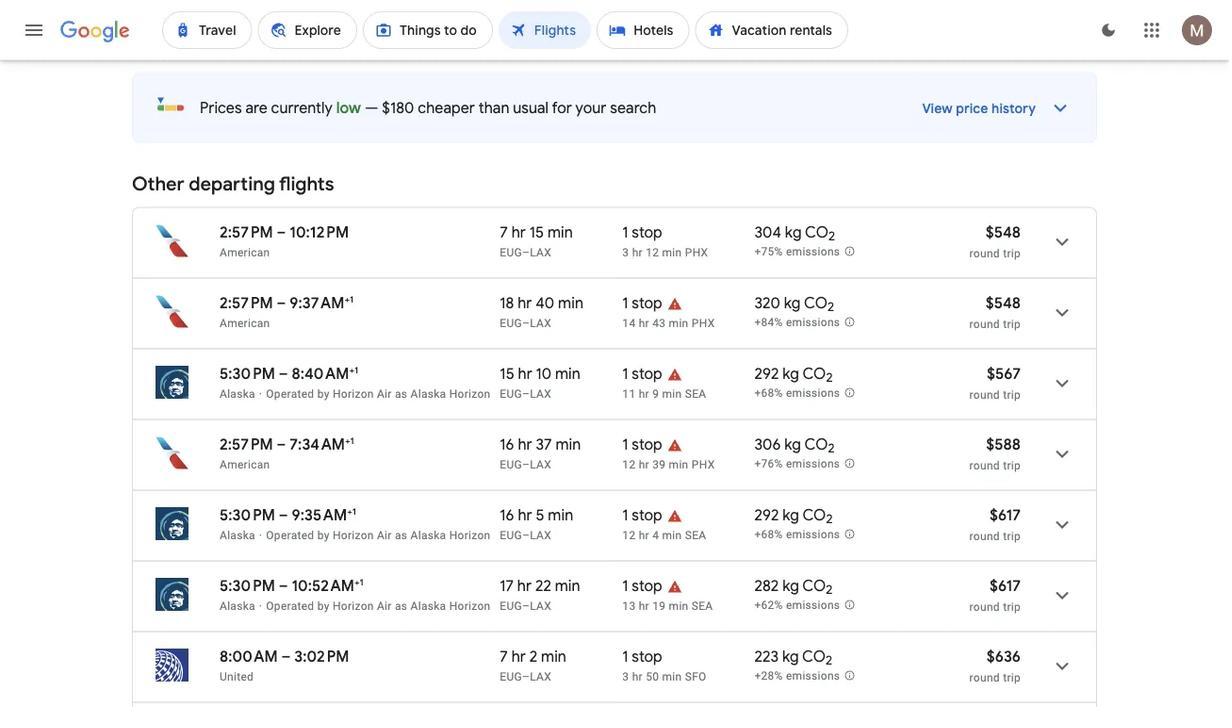 Task type: vqa. For each thing, say whether or not it's contained in the screenshot.


Task type: describe. For each thing, give the bounding box(es) containing it.
layover (1 of 1) is a 11 hr 9 min overnight layover at seattle-tacoma international airport in seattle. element
[[623, 386, 745, 401]]

4
[[653, 529, 659, 542]]

16 hr 37 min eug – lax
[[500, 435, 581, 471]]

eug for 16 hr 37 min
[[500, 458, 522, 471]]

leaves eugene airport (eug) at 5:30 pm on thursday, november 30 and arrives at los angeles international airport at 10:52 am on friday, december 1. element
[[220, 576, 364, 595]]

Departure time: 5:30 PM. text field
[[220, 505, 275, 525]]

1 eug from the top
[[500, 9, 522, 22]]

1 up 12 hr 4 min sea at the right of the page
[[623, 505, 628, 525]]

10:12 pm
[[290, 223, 349, 242]]

14
[[623, 316, 636, 330]]

+75% emissions
[[755, 245, 840, 259]]

$617 round trip for 292
[[970, 505, 1021, 543]]

40
[[536, 293, 555, 313]]

5
[[536, 505, 545, 525]]

9:35 am
[[292, 505, 347, 525]]

16 for 16 hr 5 min
[[500, 505, 514, 525]]

stop inside 1 stop 3 hr 50 min sfo
[[632, 647, 663, 666]]

min right 55
[[639, 9, 659, 22]]

15 hr 10 min eug – lax
[[500, 364, 581, 400]]

1 inside the 5:30 pm – 9:35 am + 1
[[352, 505, 356, 517]]

phx inside layover (1 of 1) is a 55 min layover at phoenix sky harbor international airport in phoenix. element
[[662, 9, 685, 22]]

+121% emissions
[[755, 9, 847, 22]]

11
[[623, 387, 636, 400]]

horizon left 15 hr 10 min eug – lax
[[449, 387, 491, 400]]

1 lax from the top
[[530, 9, 552, 22]]

5:30 pm – 10:52 am + 1
[[220, 576, 364, 595]]

+ for 9:35 am
[[347, 505, 352, 517]]

10
[[536, 364, 552, 383]]

round for 16 hr 5 min
[[970, 529, 1000, 543]]

55 min phx
[[623, 9, 685, 22]]

operated by skywest airlines as american eagle
[[281, 9, 536, 22]]

$567 round trip
[[970, 364, 1021, 401]]

stop for 16 hr 37 min
[[632, 435, 663, 454]]

min for 43
[[669, 316, 689, 330]]

lax for 2
[[530, 670, 552, 683]]

1 stop for 16 hr 37 min
[[623, 435, 663, 454]]

1 up the 14
[[623, 293, 628, 313]]

round for 18 hr 40 min
[[970, 317, 1000, 331]]

min for 10
[[555, 364, 581, 383]]

air for 10:52 am
[[377, 599, 392, 612]]

5:30 pm – 8:40 am + 1
[[220, 364, 358, 383]]

$588 round trip
[[970, 435, 1021, 472]]

– left the 9:37 am
[[277, 293, 286, 313]]

– inside 7 hr 15 min eug – lax
[[522, 246, 530, 259]]

3:02 pm
[[294, 647, 349, 666]]

departure time: 2:57 pm. text field for 9:37 am
[[220, 293, 273, 313]]

8:00 am – 3:02 pm united
[[220, 647, 349, 683]]

by for 10:52 am
[[317, 599, 330, 612]]

operated left skywest
[[281, 9, 329, 22]]

306 kg co 2
[[755, 435, 835, 457]]

37
[[536, 435, 552, 454]]

horizon down arrival time: 8:40 am on  friday, december 1. text field
[[333, 387, 374, 400]]

lax for 5
[[530, 529, 552, 542]]

+62%
[[755, 599, 783, 612]]

320 kg co 2
[[755, 293, 835, 315]]

+28% emissions
[[755, 670, 840, 683]]

co for 17 hr 22 min
[[803, 576, 826, 595]]

12 inside 1 stop 3 hr 12 min phx
[[646, 246, 659, 259]]

2:57 pm – 10:12 pm american
[[220, 223, 349, 259]]

3 for 7 hr 15 min
[[623, 246, 629, 259]]

hr for 39
[[639, 458, 650, 471]]

Arrival time: 10:52 AM on  Friday, December 1. text field
[[292, 576, 364, 595]]

282
[[755, 576, 779, 595]]

total duration 7 hr 2 min. element
[[500, 647, 623, 669]]

2 for 7 hr 2 min
[[826, 653, 833, 669]]

hr inside 1 stop 3 hr 12 min phx
[[632, 246, 643, 259]]

lax for 10
[[530, 387, 552, 400]]

eug for 7 hr 15 min
[[500, 246, 522, 259]]

layover (1 of 1) is a 14 hr 43 min overnight layover at phoenix sky harbor international airport in phoenix. element
[[623, 315, 745, 331]]

by for 8:40 am
[[317, 387, 330, 400]]

5:30 pm for 10:52 am
[[220, 576, 275, 595]]

hr for 15
[[512, 223, 526, 242]]

Departure time: 5:30 PM. text field
[[220, 364, 275, 383]]

1 up 11
[[623, 364, 628, 383]]

+ for 10:52 am
[[355, 576, 360, 588]]

total duration 15 hr 10 min. element
[[500, 364, 623, 386]]

1 up 12 hr 39 min phx
[[623, 435, 628, 454]]

+ for 8:40 am
[[349, 364, 355, 376]]

stop for 17 hr 22 min
[[632, 576, 663, 595]]

+68% emissions for $617
[[755, 528, 840, 541]]

43
[[653, 316, 666, 330]]

Arrival time: 10:12 PM. text field
[[290, 223, 349, 242]]

cheaper
[[418, 98, 475, 117]]

eug for 7 hr 2 min
[[500, 670, 522, 683]]

price
[[956, 100, 989, 117]]

hr for 4
[[639, 529, 650, 542]]

Departure time: 5:30 PM. text field
[[220, 576, 275, 595]]

548 US dollars text field
[[986, 223, 1021, 242]]

leaves eugene airport (eug) at 2:57 pm on thursday, november 30 and arrives at los angeles international airport at 7:34 am on friday, december 1. element
[[220, 435, 354, 454]]

trip for 16 hr 5 min
[[1003, 529, 1021, 543]]

co for 16 hr 5 min
[[803, 505, 826, 525]]

operated for 9:35 am
[[266, 529, 314, 542]]

567 US dollars text field
[[987, 364, 1021, 383]]

as for 9:35 am
[[395, 529, 408, 542]]

co for 18 hr 40 min
[[804, 293, 828, 313]]

9:37 am
[[290, 293, 345, 313]]

min for 9
[[662, 387, 682, 400]]

320
[[755, 293, 781, 313]]

trip for 15 hr 10 min
[[1003, 388, 1021, 401]]

Arrival time: 8:40 AM on  Friday, December 1. text field
[[292, 364, 358, 383]]

 image for 8:40 am
[[259, 387, 262, 400]]

low
[[336, 98, 361, 117]]

hr for 10
[[518, 364, 533, 383]]

– left 7:34 am
[[277, 435, 286, 454]]

223
[[755, 647, 779, 666]]

8:00 am
[[220, 647, 278, 666]]

Departure time: 8:00 AM. text field
[[220, 647, 278, 666]]

1 stop flight. element for 15 hr 10 min
[[623, 364, 663, 386]]

7 hr 2 min eug – lax
[[500, 647, 567, 683]]

search
[[610, 98, 657, 117]]

eug for 16 hr 5 min
[[500, 529, 522, 542]]

18
[[500, 293, 514, 313]]

prices
[[200, 98, 242, 117]]

– inside 16 hr 5 min eug – lax
[[522, 529, 530, 542]]

588 US dollars text field
[[987, 435, 1021, 454]]

operated by horizon air as alaska horizon for 10:52 am
[[266, 599, 491, 612]]

sea for 17 hr 22 min
[[692, 599, 713, 612]]

14 hr 43 min phx
[[623, 316, 715, 330]]

1 stop flight. element for 18 hr 40 min
[[623, 293, 663, 315]]

1 inside 2:57 pm – 9:37 am + 1
[[350, 293, 354, 305]]

636 US dollars text field
[[987, 647, 1021, 666]]

currently
[[271, 98, 333, 117]]

13
[[623, 599, 636, 612]]

1 stop for 15 hr 10 min
[[623, 364, 663, 383]]

round for 17 hr 22 min
[[970, 600, 1000, 613]]

trip for 16 hr 37 min
[[1003, 459, 1021, 472]]

leaves eugene airport (eug) at 2:57 pm on thursday, november 30 and arrives at los angeles international airport at 10:12 pm on thursday, november 30. element
[[220, 223, 349, 242]]

total duration 16 hr 5 min. element
[[500, 505, 623, 528]]

+76% emissions
[[755, 458, 840, 471]]

leaves eugene airport (eug) at 5:30 pm on thursday, november 30 and arrives at los angeles international airport at 8:40 am on friday, december 1. element
[[220, 364, 358, 383]]

flight details. leaves eugene airport (eug) at 2:57 pm on thursday, november 30 and arrives at los angeles international airport at 9:37 am on friday, december 1. image
[[1040, 290, 1085, 335]]

operated for 8:40 am
[[266, 387, 314, 400]]

1 inside 1 stop 3 hr 50 min sfo
[[623, 647, 628, 666]]

9
[[653, 387, 659, 400]]

sea for 15 hr 10 min
[[685, 387, 707, 400]]

airlines
[[394, 9, 434, 22]]

emissions for 15 hr 10 min
[[786, 387, 840, 400]]

$548 round trip for 320
[[970, 293, 1021, 331]]

total duration 7 hr 15 min. element
[[500, 223, 623, 245]]

operated by horizon air as alaska horizon for 8:40 am
[[266, 387, 491, 400]]

+84%
[[755, 316, 783, 329]]

$180
[[382, 98, 414, 117]]

+121%
[[755, 9, 790, 22]]

223 kg co 2
[[755, 647, 833, 669]]

10:52 am
[[292, 576, 355, 595]]

layover (1 of 1) is a 55 min layover at phoenix sky harbor international airport in phoenix. element
[[623, 8, 745, 23]]

– inside 2:57 pm – 10:12 pm american
[[277, 223, 286, 242]]

history
[[992, 100, 1036, 117]]

2:57 pm – 7:34 am + 1
[[220, 435, 354, 454]]

hr for 22
[[518, 576, 532, 595]]

1 stop 3 hr 12 min phx
[[623, 223, 709, 259]]

13 hr 19 min sea
[[623, 599, 713, 612]]

kg for 16 hr 37 min
[[785, 435, 801, 454]]

$548 for 320
[[986, 293, 1021, 313]]

617 US dollars text field
[[990, 576, 1021, 595]]

american down leaves eugene airport (eug) at 2:57 pm on thursday, november 30 and arrives at los angeles international airport at 9:37 am on friday, december 1. element
[[220, 316, 270, 330]]

view price history
[[923, 100, 1036, 117]]

emissions for 16 hr 5 min
[[786, 528, 840, 541]]

1 1 stop flight. element from the top
[[623, 223, 663, 245]]

sea for 16 hr 5 min
[[685, 529, 707, 542]]

1 inside 5:30 pm – 8:40 am + 1
[[355, 364, 358, 376]]

horizon down the arrival time: 10:52 am on  friday, december 1. 'text field'
[[333, 599, 374, 612]]

co for 7 hr 2 min
[[802, 647, 826, 666]]

flight details. leaves eugene airport (eug) at 2:57 pm on thursday, november 30 and arrives at los angeles international airport at 10:12 pm on thursday, november 30. image
[[1040, 219, 1085, 264]]

round for 16 hr 37 min
[[970, 459, 1000, 472]]

2:57 pm – 9:37 am + 1
[[220, 293, 354, 313]]

by left skywest
[[332, 9, 344, 22]]

Arrival time: 3:02 PM. text field
[[294, 647, 349, 666]]

sfo
[[685, 670, 707, 683]]

stop for 15 hr 10 min
[[632, 364, 663, 383]]

39
[[653, 458, 666, 471]]

layover (1 of 1) is a 12 hr 4 min overnight layover at seattle-tacoma international airport in seattle. element
[[623, 528, 745, 543]]

15 inside 7 hr 15 min eug – lax
[[530, 223, 544, 242]]

round for 7 hr 2 min
[[970, 671, 1000, 684]]

17 hr 22 min eug – lax
[[500, 576, 581, 612]]

american up are
[[220, 9, 270, 22]]

$617 for 292
[[990, 505, 1021, 525]]

2:57 pm for 9:37 am
[[220, 293, 273, 313]]

as for 8:40 am
[[395, 387, 408, 400]]

5:30 pm – 9:35 am + 1
[[220, 505, 356, 525]]

3 for 7 hr 2 min
[[623, 670, 629, 683]]

7 hr 15 min eug – lax
[[500, 223, 573, 259]]

22
[[535, 576, 552, 595]]

2 for 7 hr 15 min
[[829, 228, 836, 244]]

kg for 16 hr 5 min
[[783, 505, 800, 525]]

19
[[653, 599, 666, 612]]

+68% for 15 hr 10 min
[[755, 387, 783, 400]]

flight details. leaves eugene airport (eug) at 2:57 pm on thursday, november 30 and arrives at los angeles international airport at 7:34 am on friday, december 1. image
[[1040, 431, 1085, 477]]

emissions for 16 hr 37 min
[[786, 458, 840, 471]]

usual
[[513, 98, 549, 117]]

horizon left 17 hr 22 min eug – lax
[[449, 599, 491, 612]]

12 for 16 hr 5 min
[[623, 529, 636, 542]]

american left eagle
[[453, 9, 503, 22]]

55
[[623, 9, 636, 22]]



Task type: locate. For each thing, give the bounding box(es) containing it.
prices are currently low — $180 cheaper than usual for your search
[[200, 98, 657, 117]]

+75%
[[755, 245, 783, 259]]

5:30 pm for 9:35 am
[[220, 505, 275, 525]]

1 stop
[[623, 293, 663, 313], [623, 364, 663, 383], [623, 435, 663, 454], [623, 505, 663, 525], [623, 576, 663, 595]]

1 +68% from the top
[[755, 387, 783, 400]]

7 1 stop flight. element from the top
[[623, 647, 663, 669]]

operated down leaves eugene airport (eug) at 5:30 pm on thursday, november 30 and arrives at los angeles international airport at 9:35 am on friday, december 1. element
[[266, 529, 314, 542]]

– down the "total duration 15 hr 10 min." element
[[522, 387, 530, 400]]

5:30 pm
[[220, 364, 275, 383], [220, 505, 275, 525], [220, 576, 275, 595]]

leaves eugene airport (eug) at 5:30 pm on thursday, november 30 and arrives at los angeles international airport at 9:35 am on friday, december 1. element
[[220, 505, 356, 525]]

flight details. leaves eugene airport (eug) at 5:30 pm on thursday, november 30 and arrives at los angeles international airport at 8:40 am on friday, december 1. image
[[1040, 361, 1085, 406]]

co for 7 hr 15 min
[[805, 223, 829, 242]]

trip down $588 on the right
[[1003, 459, 1021, 472]]

lax inside the 7 hr 2 min eug – lax
[[530, 670, 552, 683]]

2 vertical spatial sea
[[692, 599, 713, 612]]

4 lax from the top
[[530, 387, 552, 400]]

eug for 18 hr 40 min
[[500, 316, 522, 330]]

min inside 16 hr 5 min eug – lax
[[548, 505, 574, 525]]

– inside 16 hr 37 min eug – lax
[[522, 458, 530, 471]]

phx inside the layover (1 of 1) is a 12 hr 39 min overnight layover at phoenix sky harbor international airport in phoenix. element
[[692, 458, 715, 471]]

0 vertical spatial 292 kg co 2
[[755, 364, 833, 386]]

min
[[639, 9, 659, 22], [548, 223, 573, 242], [662, 246, 682, 259], [558, 293, 584, 313], [669, 316, 689, 330], [555, 364, 581, 383], [662, 387, 682, 400], [556, 435, 581, 454], [669, 458, 689, 471], [548, 505, 574, 525], [662, 529, 682, 542], [555, 576, 581, 595], [669, 599, 689, 612], [541, 647, 567, 666], [662, 670, 682, 683]]

 image
[[259, 387, 262, 400], [259, 599, 262, 612]]

7 round from the top
[[970, 671, 1000, 684]]

2 inside 306 kg co 2
[[828, 441, 835, 457]]

2 $617 round trip from the top
[[970, 576, 1021, 613]]

306
[[755, 435, 781, 454]]

co inside 320 kg co 2
[[804, 293, 828, 313]]

by for 9:35 am
[[317, 529, 330, 542]]

eug for 17 hr 22 min
[[500, 599, 522, 612]]

0 vertical spatial $548 round trip
[[970, 223, 1021, 260]]

departure time: 2:57 pm. text field for 7:34 am
[[220, 435, 273, 454]]

2 inside 320 kg co 2
[[828, 299, 835, 315]]

hr inside 16 hr 37 min eug – lax
[[518, 435, 532, 454]]

1 operated by horizon air as alaska horizon from the top
[[266, 387, 491, 400]]

1 stop for 17 hr 22 min
[[623, 576, 663, 595]]

+
[[345, 293, 350, 305], [349, 364, 355, 376], [345, 435, 350, 446], [347, 505, 352, 517], [355, 576, 360, 588]]

+68% emissions for $567
[[755, 387, 840, 400]]

min up total duration 18 hr 40 min. "element"
[[548, 223, 573, 242]]

– down total duration 17 hr 22 min. element
[[522, 599, 530, 612]]

– right departure time: 5:30 pm. text field
[[279, 576, 288, 595]]

1 vertical spatial $548 round trip
[[970, 293, 1021, 331]]

1 air from the top
[[377, 387, 392, 400]]

operated by horizon air as alaska horizon for 9:35 am
[[266, 529, 491, 542]]

0 vertical spatial 7
[[500, 223, 508, 242]]

phx right 39 at the bottom
[[692, 458, 715, 471]]

16 inside 16 hr 37 min eug – lax
[[500, 435, 514, 454]]

kg for 15 hr 10 min
[[783, 364, 800, 383]]

operated by horizon air as alaska horizon down arrival time: 9:35 am on  friday, december 1. text field
[[266, 529, 491, 542]]

change appearance image
[[1086, 8, 1132, 53]]

1 $548 from the top
[[986, 223, 1021, 242]]

eug inside the 7 hr 2 min eug – lax
[[500, 670, 522, 683]]

2 lax from the top
[[530, 246, 552, 259]]

0 vertical spatial 5:30 pm
[[220, 364, 275, 383]]

eug for 15 hr 10 min
[[500, 387, 522, 400]]

2 vertical spatial operated by horizon air as alaska horizon
[[266, 599, 491, 612]]

hr inside layover (1 of 1) is a 13 hr 19 min overnight layover at seattle-tacoma international airport in seattle. element
[[639, 599, 650, 612]]

50
[[646, 670, 659, 683]]

282 kg co 2
[[755, 576, 833, 598]]

292 for 15 hr 10 min
[[755, 364, 779, 383]]

total duration 17 hr 22 min. element
[[500, 576, 623, 598]]

stop for 16 hr 5 min
[[632, 505, 663, 525]]

5 lax from the top
[[530, 458, 552, 471]]

2 stop from the top
[[632, 293, 663, 313]]

lax down 10 in the left of the page
[[530, 387, 552, 400]]

lax inside 17 hr 22 min eug – lax
[[530, 599, 552, 612]]

+ inside 2:57 pm – 7:34 am + 1
[[345, 435, 350, 446]]

0 vertical spatial departure time: 2:57 pm. text field
[[220, 293, 273, 313]]

stop up 9
[[632, 364, 663, 383]]

2 trip from the top
[[1003, 317, 1021, 331]]

1 stop up 11
[[623, 364, 663, 383]]

main menu image
[[23, 19, 45, 41]]

1 inside 1 stop 3 hr 12 min phx
[[623, 223, 628, 242]]

12 hr 39 min phx
[[623, 458, 715, 471]]

Departure time: 2:57 PM. text field
[[220, 293, 273, 313], [220, 435, 273, 454]]

emissions right +121%
[[793, 9, 847, 22]]

trip for 18 hr 40 min
[[1003, 317, 1021, 331]]

8 lax from the top
[[530, 670, 552, 683]]

7 for 7 hr 15 min
[[500, 223, 508, 242]]

– left 3:02 pm at the bottom left of page
[[282, 647, 291, 666]]

min inside 16 hr 37 min eug – lax
[[556, 435, 581, 454]]

2 vertical spatial 5:30 pm
[[220, 576, 275, 595]]

stop for 18 hr 40 min
[[632, 293, 663, 313]]

2 air from the top
[[377, 529, 392, 542]]

hr inside the 7 hr 2 min eug – lax
[[512, 647, 526, 666]]

+ down arrival time: 7:34 am on  friday, december 1. text field
[[347, 505, 352, 517]]

6 round from the top
[[970, 600, 1000, 613]]

3 left 50
[[623, 670, 629, 683]]

1 $548 round trip from the top
[[970, 223, 1021, 260]]

+68% for 16 hr 5 min
[[755, 528, 783, 541]]

eug down total duration 5 hr 9 min. element
[[500, 9, 522, 22]]

eug up 17
[[500, 529, 522, 542]]

Arrival time: 9:37 AM on  Friday, December 1. text field
[[290, 293, 354, 313]]

co
[[805, 223, 829, 242], [804, 293, 828, 313], [803, 364, 826, 383], [805, 435, 828, 454], [803, 505, 826, 525], [803, 576, 826, 595], [802, 647, 826, 666]]

3
[[623, 246, 629, 259], [623, 670, 629, 683]]

kg down '+76% emissions'
[[783, 505, 800, 525]]

co for 15 hr 10 min
[[803, 364, 826, 383]]

1 1 stop from the top
[[623, 293, 663, 313]]

1 up 13
[[623, 576, 628, 595]]

304 kg co 2
[[755, 223, 836, 244]]

kg for 17 hr 22 min
[[783, 576, 799, 595]]

15 inside 15 hr 10 min eug – lax
[[500, 364, 515, 383]]

min inside 18 hr 40 min eug – lax
[[558, 293, 584, 313]]

1 +68% emissions from the top
[[755, 387, 840, 400]]

kg
[[785, 223, 802, 242], [784, 293, 801, 313], [783, 364, 800, 383], [785, 435, 801, 454], [783, 505, 800, 525], [783, 576, 799, 595], [783, 647, 799, 666]]

2 +68% from the top
[[755, 528, 783, 541]]

by
[[332, 9, 344, 22], [317, 387, 330, 400], [317, 529, 330, 542], [317, 599, 330, 612]]

292 kg co 2
[[755, 364, 833, 386], [755, 505, 833, 527]]

hr inside 7 hr 15 min eug – lax
[[512, 223, 526, 242]]

1 departure time: 2:57 pm. text field from the top
[[220, 293, 273, 313]]

eagle
[[506, 9, 536, 22]]

+ inside the 5:30 pm – 9:35 am + 1
[[347, 505, 352, 517]]

2 eug from the top
[[500, 246, 522, 259]]

flight details. leaves eugene airport (eug) at 8:00 am on thursday, november 30 and arrives at los angeles international airport at 3:02 pm on thursday, november 30. image
[[1040, 644, 1085, 689]]

15
[[530, 223, 544, 242], [500, 364, 515, 383]]

1 round from the top
[[970, 247, 1000, 260]]

your
[[576, 98, 607, 117]]

flight details. leaves eugene airport (eug) at 5:30 pm on thursday, november 30 and arrives at los angeles international airport at 9:35 am on friday, december 1. image
[[1040, 502, 1085, 547]]

3 stop from the top
[[632, 364, 663, 383]]

co up +28% emissions at bottom right
[[802, 647, 826, 666]]

2:57 pm for 10:12 pm
[[220, 223, 273, 242]]

1 right 10:52 am at the bottom of the page
[[360, 576, 364, 588]]

stop up the layover (1 of 1) is a 3 hr 12 min layover at phoenix sky harbor international airport in phoenix. element
[[632, 223, 663, 242]]

–
[[522, 9, 530, 22], [277, 223, 286, 242], [522, 246, 530, 259], [277, 293, 286, 313], [522, 316, 530, 330], [279, 364, 288, 383], [522, 387, 530, 400], [277, 435, 286, 454], [522, 458, 530, 471], [279, 505, 288, 525], [522, 529, 530, 542], [279, 576, 288, 595], [522, 599, 530, 612], [282, 647, 291, 666], [522, 670, 530, 683]]

emissions for 18 hr 40 min
[[786, 316, 840, 329]]

round down $636 'text field'
[[970, 671, 1000, 684]]

emissions inside popup button
[[793, 9, 847, 22]]

1 vertical spatial air
[[377, 529, 392, 542]]

for
[[552, 98, 572, 117]]

2 $617 from the top
[[990, 576, 1021, 595]]

hr inside 'layover (1 of 1) is a 11 hr 9 min overnight layover at seattle-tacoma international airport in seattle.' element
[[639, 387, 650, 400]]

8 eug from the top
[[500, 670, 522, 683]]

lax inside 16 hr 37 min eug – lax
[[530, 458, 552, 471]]

lax inside 7 hr 15 min eug – lax
[[530, 246, 552, 259]]

american inside 2:57 pm – 10:12 pm american
[[220, 246, 270, 259]]

Arrival time: 7:34 AM on  Friday, December 1. text field
[[290, 435, 354, 454]]

2 inside the 304 kg co 2
[[829, 228, 836, 244]]

16 for 16 hr 37 min
[[500, 435, 514, 454]]

eug inside 7 hr 15 min eug – lax
[[500, 246, 522, 259]]

1 stop from the top
[[632, 223, 663, 242]]

phx
[[662, 9, 685, 22], [685, 246, 709, 259], [692, 316, 715, 330], [692, 458, 715, 471]]

3 air from the top
[[377, 599, 392, 612]]

1 vertical spatial 5:30 pm
[[220, 505, 275, 525]]

american down 2:57 pm – 7:34 am + 1
[[220, 458, 270, 471]]

hr inside 18 hr 40 min eug – lax
[[518, 293, 532, 313]]

– left 9:35 am
[[279, 505, 288, 525]]

4 1 stop from the top
[[623, 505, 663, 525]]

operated
[[281, 9, 329, 22], [266, 387, 314, 400], [266, 529, 314, 542], [266, 599, 314, 612]]

view price history image
[[1038, 85, 1083, 131]]

1 right the 9:37 am
[[350, 293, 354, 305]]

2 2:57 pm from the top
[[220, 293, 273, 313]]

$617 for 282
[[990, 576, 1021, 595]]

7:34 am
[[290, 435, 345, 454]]

1 trip from the top
[[1003, 247, 1021, 260]]

departing
[[189, 172, 275, 196]]

+ inside 5:30 pm – 8:40 am + 1
[[349, 364, 355, 376]]

operated by horizon air as alaska horizon
[[266, 387, 491, 400], [266, 529, 491, 542], [266, 599, 491, 612]]

emissions for 7 hr 15 min
[[786, 245, 840, 259]]

+28%
[[755, 670, 783, 683]]

6 lax from the top
[[530, 529, 552, 542]]

eug down total duration 7 hr 2 min. element
[[500, 670, 522, 683]]

other
[[132, 172, 184, 196]]

emissions down 282 kg co 2 on the right of page
[[786, 599, 840, 612]]

departure time: 2:57 pm. text field down 2:57 pm text field
[[220, 293, 273, 313]]

1 stop flight. element for 16 hr 5 min
[[623, 505, 663, 528]]

stop inside 1 stop 3 hr 12 min phx
[[632, 223, 663, 242]]

12 up 43 at the right
[[646, 246, 659, 259]]

2 vertical spatial 12
[[623, 529, 636, 542]]

1 vertical spatial departure time: 2:57 pm. text field
[[220, 435, 273, 454]]

kg inside 282 kg co 2
[[783, 576, 799, 595]]

than
[[479, 98, 510, 117]]

kg up +75% emissions
[[785, 223, 802, 242]]

1 vertical spatial $617 round trip
[[970, 576, 1021, 613]]

view
[[923, 100, 953, 117]]

hr for 37
[[518, 435, 532, 454]]

1 292 kg co 2 from the top
[[755, 364, 833, 386]]

1 5:30 pm from the top
[[220, 364, 275, 383]]

4 1 stop flight. element from the top
[[623, 435, 663, 457]]

2  image from the top
[[259, 599, 262, 612]]

eug inside 16 hr 5 min eug – lax
[[500, 529, 522, 542]]

layover (1 of 1) is a 3 hr 50 min layover at san francisco international airport in san francisco. element
[[623, 669, 745, 684]]

– inside 15 hr 10 min eug – lax
[[522, 387, 530, 400]]

+68%
[[755, 387, 783, 400], [755, 528, 783, 541]]

+62% emissions
[[755, 599, 840, 612]]

0 vertical spatial $617
[[990, 505, 1021, 525]]

548 US dollars text field
[[986, 293, 1021, 313]]

5:30 pm up departure time: 5:30 pm. text field
[[220, 505, 275, 525]]

4 round from the top
[[970, 459, 1000, 472]]

5 1 stop from the top
[[623, 576, 663, 595]]

1 horizontal spatial 15
[[530, 223, 544, 242]]

0 vertical spatial air
[[377, 387, 392, 400]]

trip down $567
[[1003, 388, 1021, 401]]

12 left 39 at the bottom
[[623, 458, 636, 471]]

$548
[[986, 223, 1021, 242], [986, 293, 1021, 313]]

2 +68% emissions from the top
[[755, 528, 840, 541]]

round down 548 us dollars text field
[[970, 317, 1000, 331]]

1 stop flight. element for 16 hr 37 min
[[623, 435, 663, 457]]

as
[[437, 9, 450, 22], [395, 387, 408, 400], [395, 529, 408, 542], [395, 599, 408, 612]]

1 vertical spatial 2:57 pm
[[220, 293, 273, 313]]

are
[[246, 98, 268, 117]]

6 trip from the top
[[1003, 600, 1021, 613]]

$636 round trip
[[970, 647, 1021, 684]]

292 for 16 hr 5 min
[[755, 505, 779, 525]]

trip for 7 hr 2 min
[[1003, 671, 1021, 684]]

7
[[500, 223, 508, 242], [500, 647, 508, 666]]

co up +62% emissions
[[803, 576, 826, 595]]

horizon down arrival time: 9:35 am on  friday, december 1. text field
[[333, 529, 374, 542]]

1 vertical spatial  image
[[259, 599, 262, 612]]

0 vertical spatial +68% emissions
[[755, 387, 840, 400]]

2 $548 round trip from the top
[[970, 293, 1021, 331]]

kg for 7 hr 15 min
[[785, 223, 802, 242]]

min inside 15 hr 10 min eug – lax
[[555, 364, 581, 383]]

2 for 16 hr 37 min
[[828, 441, 835, 457]]

sea right 9
[[685, 387, 707, 400]]

617 US dollars text field
[[990, 505, 1021, 525]]

min for 37
[[556, 435, 581, 454]]

operated by horizon air as alaska horizon down arrival time: 8:40 am on  friday, december 1. text field
[[266, 387, 491, 400]]

12 for 16 hr 37 min
[[623, 458, 636, 471]]

round inside $636 round trip
[[970, 671, 1000, 684]]

co inside the 304 kg co 2
[[805, 223, 829, 242]]

emissions down 306 kg co 2
[[786, 458, 840, 471]]

co inside 223 kg co 2
[[802, 647, 826, 666]]

round inside $567 round trip
[[970, 388, 1000, 401]]

2:57 pm inside 2:57 pm – 10:12 pm american
[[220, 223, 273, 242]]

hr right 17
[[518, 576, 532, 595]]

2 up +62% emissions
[[826, 582, 833, 598]]

3 1 stop flight. element from the top
[[623, 364, 663, 386]]

4 eug from the top
[[500, 387, 522, 400]]

5 trip from the top
[[1003, 529, 1021, 543]]

hr for 43
[[639, 316, 650, 330]]

12 inside the layover (1 of 1) is a 12 hr 39 min overnight layover at phoenix sky harbor international airport in phoenix. element
[[623, 458, 636, 471]]

skywest
[[348, 9, 391, 22]]

total duration 5 hr 9 min. element
[[500, 0, 623, 8]]

2:57 pm
[[220, 223, 273, 242], [220, 293, 273, 313], [220, 435, 273, 454]]

co inside 306 kg co 2
[[805, 435, 828, 454]]

co down '+76% emissions'
[[803, 505, 826, 525]]

trip
[[1003, 247, 1021, 260], [1003, 317, 1021, 331], [1003, 388, 1021, 401], [1003, 459, 1021, 472], [1003, 529, 1021, 543], [1003, 600, 1021, 613], [1003, 671, 1021, 684]]

united
[[220, 670, 254, 683]]

round inside $588 round trip
[[970, 459, 1000, 472]]

5:30 pm for 8:40 am
[[220, 364, 275, 383]]

trip for 17 hr 22 min
[[1003, 600, 1021, 613]]

eug inside 18 hr 40 min eug – lax
[[500, 316, 522, 330]]

1 7 from the top
[[500, 223, 508, 242]]

+ for 7:34 am
[[345, 435, 350, 446]]

1 stop flight. element for 17 hr 22 min
[[623, 576, 663, 598]]

1 vertical spatial +68% emissions
[[755, 528, 840, 541]]

eug – lax
[[500, 9, 552, 22]]

min inside the 7 hr 2 min eug – lax
[[541, 647, 567, 666]]

hr for 40
[[518, 293, 532, 313]]

1 stop flight. element
[[623, 223, 663, 245], [623, 293, 663, 315], [623, 364, 663, 386], [623, 435, 663, 457], [623, 505, 663, 528], [623, 576, 663, 598], [623, 647, 663, 669]]

0 vertical spatial $548
[[986, 223, 1021, 242]]

lax inside 18 hr 40 min eug – lax
[[530, 316, 552, 330]]

min for 40
[[558, 293, 584, 313]]

layover (1 of 1) is a 12 hr 39 min overnight layover at phoenix sky harbor international airport in phoenix. element
[[623, 457, 745, 472]]

1 vertical spatial 292 kg co 2
[[755, 505, 833, 527]]

layover (1 of 1) is a 13 hr 19 min overnight layover at seattle-tacoma international airport in seattle. element
[[623, 598, 745, 613]]

16
[[500, 435, 514, 454], [500, 505, 514, 525]]

1 $617 from the top
[[990, 505, 1021, 525]]

1 292 from the top
[[755, 364, 779, 383]]

0 vertical spatial sea
[[685, 387, 707, 400]]

2 7 from the top
[[500, 647, 508, 666]]

emissions for 17 hr 22 min
[[786, 599, 840, 612]]

hr inside layover (1 of 1) is a 12 hr 4 min overnight layover at seattle-tacoma international airport in seattle. element
[[639, 529, 650, 542]]

eug down the "total duration 15 hr 10 min." element
[[500, 387, 522, 400]]

12 hr 4 min sea
[[623, 529, 707, 542]]

 image
[[259, 529, 262, 542]]

1 vertical spatial 16
[[500, 505, 514, 525]]

$548 round trip
[[970, 223, 1021, 260], [970, 293, 1021, 331]]

0 vertical spatial  image
[[259, 387, 262, 400]]

+68% up 282
[[755, 528, 783, 541]]

2 16 from the top
[[500, 505, 514, 525]]

min right 19 at the bottom right
[[669, 599, 689, 612]]

eug inside 17 hr 22 min eug – lax
[[500, 599, 522, 612]]

2 up +28% emissions at bottom right
[[826, 653, 833, 669]]

3 5:30 pm from the top
[[220, 576, 275, 595]]

1 $617 round trip from the top
[[970, 505, 1021, 543]]

2 for 18 hr 40 min
[[828, 299, 835, 315]]

7 inside 7 hr 15 min eug – lax
[[500, 223, 508, 242]]

hr left 50
[[632, 670, 643, 683]]

emissions for 7 hr 2 min
[[786, 670, 840, 683]]

layover (1 of 1) is a 3 hr 12 min layover at phoenix sky harbor international airport in phoenix. element
[[623, 245, 745, 260]]

kg inside the 304 kg co 2
[[785, 223, 802, 242]]

304
[[755, 223, 782, 242]]

2 for 15 hr 10 min
[[826, 370, 833, 386]]

3 eug from the top
[[500, 316, 522, 330]]

kg up '+76% emissions'
[[785, 435, 801, 454]]

1 vertical spatial operated by horizon air as alaska horizon
[[266, 529, 491, 542]]

16 left "5"
[[500, 505, 514, 525]]

hr inside 15 hr 10 min eug – lax
[[518, 364, 533, 383]]

3 down total duration 7 hr 15 min. element
[[623, 246, 629, 259]]

air
[[377, 387, 392, 400], [377, 529, 392, 542], [377, 599, 392, 612]]

4 stop from the top
[[632, 435, 663, 454]]

– inside 17 hr 22 min eug – lax
[[522, 599, 530, 612]]

– inside the 7 hr 2 min eug – lax
[[522, 670, 530, 683]]

air for 8:40 am
[[377, 387, 392, 400]]

co inside 282 kg co 2
[[803, 576, 826, 595]]

3 operated by horizon air as alaska horizon from the top
[[266, 599, 491, 612]]

+84% emissions
[[755, 316, 840, 329]]

hr inside 17 hr 22 min eug – lax
[[518, 576, 532, 595]]

+68% emissions up 282 kg co 2 on the right of page
[[755, 528, 840, 541]]

0 vertical spatial +68%
[[755, 387, 783, 400]]

1 vertical spatial 15
[[500, 364, 515, 383]]

1 right 7:34 am
[[350, 435, 354, 446]]

16 inside 16 hr 5 min eug – lax
[[500, 505, 514, 525]]

1 vertical spatial 7
[[500, 647, 508, 666]]

8:40 am
[[292, 364, 349, 383]]

5 eug from the top
[[500, 458, 522, 471]]

—
[[365, 98, 379, 117]]

min right 4
[[662, 529, 682, 542]]

+121% emissions button
[[749, 0, 862, 26]]

min for 39
[[669, 458, 689, 471]]

5 round from the top
[[970, 529, 1000, 543]]

co for 16 hr 37 min
[[805, 435, 828, 454]]

alaska
[[220, 387, 255, 400], [411, 387, 446, 400], [220, 529, 255, 542], [411, 529, 446, 542], [220, 599, 255, 612], [411, 599, 446, 612]]

1 stop for 16 hr 5 min
[[623, 505, 663, 525]]

lax for 40
[[530, 316, 552, 330]]

0 vertical spatial 15
[[530, 223, 544, 242]]

hr for 19
[[639, 599, 650, 612]]

2 inside the 7 hr 2 min eug – lax
[[530, 647, 538, 666]]

16 left 37
[[500, 435, 514, 454]]

2 operated by horizon air as alaska horizon from the top
[[266, 529, 491, 542]]

$567
[[987, 364, 1021, 383]]

2 3 from the top
[[623, 670, 629, 683]]

hr inside layover (1 of 1) is a 14 hr 43 min overnight layover at phoenix sky harbor international airport in phoenix. element
[[639, 316, 650, 330]]

min inside 1 stop 3 hr 50 min sfo
[[662, 670, 682, 683]]

leaves eugene airport (eug) at 8:00 am on thursday, november 30 and arrives at los angeles international airport at 3:02 pm on thursday, november 30. element
[[220, 647, 349, 666]]

2 $548 from the top
[[986, 293, 1021, 313]]

6 1 stop flight. element from the top
[[623, 576, 663, 598]]

1 stop 3 hr 50 min sfo
[[623, 647, 707, 683]]

min for 2
[[541, 647, 567, 666]]

2 up +75% emissions
[[829, 228, 836, 244]]

departure time: 2:57 pm. text field down 5:30 pm text box
[[220, 435, 273, 454]]

– down total duration 18 hr 40 min. "element"
[[522, 316, 530, 330]]

+ for 9:37 am
[[345, 293, 350, 305]]

0 vertical spatial 292
[[755, 364, 779, 383]]

3 inside 1 stop 3 hr 50 min sfo
[[623, 670, 629, 683]]

Arrival time: 9:35 AM on  Friday, December 1. text field
[[292, 505, 356, 525]]

eug inside 15 hr 10 min eug – lax
[[500, 387, 522, 400]]

5 1 stop flight. element from the top
[[623, 505, 663, 528]]

kg inside 223 kg co 2
[[783, 647, 799, 666]]

3 lax from the top
[[530, 316, 552, 330]]

1 inside 5:30 pm – 10:52 am + 1
[[360, 576, 364, 588]]

Departure time: 2:57 PM. text field
[[220, 223, 273, 242]]

0 vertical spatial operated by horizon air as alaska horizon
[[266, 387, 491, 400]]

3 inside 1 stop 3 hr 12 min phx
[[623, 246, 629, 259]]

$548 left "flight details. leaves eugene airport (eug) at 2:57 pm on thursday, november 30 and arrives at los angeles international airport at 10:12 pm on thursday, november 30." icon
[[986, 223, 1021, 242]]

0 vertical spatial 3
[[623, 246, 629, 259]]

1 stop up 39 at the bottom
[[623, 435, 663, 454]]

– inside 18 hr 40 min eug – lax
[[522, 316, 530, 330]]

– right 5:30 pm text box
[[279, 364, 288, 383]]

292
[[755, 364, 779, 383], [755, 505, 779, 525]]

1 vertical spatial 292
[[755, 505, 779, 525]]

7 stop from the top
[[632, 647, 663, 666]]

1 2:57 pm from the top
[[220, 223, 273, 242]]

+ inside 2:57 pm – 9:37 am + 1
[[345, 293, 350, 305]]

18 hr 40 min eug – lax
[[500, 293, 584, 330]]

4 trip from the top
[[1003, 459, 1021, 472]]

292 kg co 2 for $567
[[755, 364, 833, 386]]

+ down 10:12 pm text field
[[345, 293, 350, 305]]

17
[[500, 576, 514, 595]]

2 down '+76% emissions'
[[826, 511, 833, 527]]

2 5:30 pm from the top
[[220, 505, 275, 525]]

2 round from the top
[[970, 317, 1000, 331]]

flight details. leaves eugene airport (eug) at 5:30 pm on thursday, november 30 and arrives at los angeles international airport at 10:52 am on friday, december 1. image
[[1040, 573, 1085, 618]]

$617 round trip up $617 text field
[[970, 505, 1021, 543]]

trip down $548 text box
[[1003, 247, 1021, 260]]

by down 10:52 am at the bottom of the page
[[317, 599, 330, 612]]

phx inside 1 stop 3 hr 12 min phx
[[685, 246, 709, 259]]

min right 50
[[662, 670, 682, 683]]

leaves eugene airport (eug) at 2:57 pm on thursday, november 30 and arrives at los angeles international airport at 9:37 am on friday, december 1. element
[[220, 293, 354, 313]]

6 stop from the top
[[632, 576, 663, 595]]

kg up +28% emissions at bottom right
[[783, 647, 799, 666]]

round down $617 text field
[[970, 600, 1000, 613]]

$548 for 304
[[986, 223, 1021, 242]]

0 vertical spatial 12
[[646, 246, 659, 259]]

round down $588 on the right
[[970, 459, 1000, 472]]

0 vertical spatial $617 round trip
[[970, 505, 1021, 543]]

trip inside $636 round trip
[[1003, 671, 1021, 684]]

1 inside 2:57 pm – 7:34 am + 1
[[350, 435, 354, 446]]

2 292 from the top
[[755, 505, 779, 525]]

trip inside $567 round trip
[[1003, 388, 1021, 401]]

1 vertical spatial sea
[[685, 529, 707, 542]]

1 3 from the top
[[623, 246, 629, 259]]

trip inside $588 round trip
[[1003, 459, 1021, 472]]

1 16 from the top
[[500, 435, 514, 454]]

292 down +84%
[[755, 364, 779, 383]]

other departing flights
[[132, 172, 334, 196]]

min for 19
[[669, 599, 689, 612]]

3 1 stop from the top
[[623, 435, 663, 454]]

2 292 kg co 2 from the top
[[755, 505, 833, 527]]

2 inside 282 kg co 2
[[826, 582, 833, 598]]

min right 22
[[555, 576, 581, 595]]

min inside 1 stop 3 hr 12 min phx
[[662, 246, 682, 259]]

5:30 pm left the 8:40 am
[[220, 364, 275, 383]]

lax for 37
[[530, 458, 552, 471]]

3 round from the top
[[970, 388, 1000, 401]]

1 up the layover (1 of 1) is a 3 hr 12 min layover at phoenix sky harbor international airport in phoenix. element
[[623, 223, 628, 242]]

– down total duration 5 hr 9 min. element
[[522, 9, 530, 22]]

operated for 10:52 am
[[266, 599, 314, 612]]

$617 round trip
[[970, 505, 1021, 543], [970, 576, 1021, 613]]

+76%
[[755, 458, 783, 471]]

1  image from the top
[[259, 387, 262, 400]]

292 kg co 2 down '+76% emissions'
[[755, 505, 833, 527]]

$548 round trip up 548 us dollars text field
[[970, 223, 1021, 260]]

1 vertical spatial +68%
[[755, 528, 783, 541]]

lax inside 16 hr 5 min eug – lax
[[530, 529, 552, 542]]

hr for 9
[[639, 387, 650, 400]]

kg inside 306 kg co 2
[[785, 435, 801, 454]]

co down +84% emissions on the right top of the page
[[803, 364, 826, 383]]

12
[[646, 246, 659, 259], [623, 458, 636, 471], [623, 529, 636, 542]]

total duration 16 hr 37 min. element
[[500, 435, 623, 457]]

flights
[[279, 172, 334, 196]]

2 inside 223 kg co 2
[[826, 653, 833, 669]]

phx inside layover (1 of 1) is a 14 hr 43 min overnight layover at phoenix sky harbor international airport in phoenix. element
[[692, 316, 715, 330]]

7 inside the 7 hr 2 min eug – lax
[[500, 647, 508, 666]]

hr inside 1 stop 3 hr 50 min sfo
[[632, 670, 643, 683]]

5 stop from the top
[[632, 505, 663, 525]]

emissions down 320 kg co 2
[[786, 316, 840, 329]]

eug inside 16 hr 37 min eug – lax
[[500, 458, 522, 471]]

1 vertical spatial 3
[[623, 670, 629, 683]]

$588
[[987, 435, 1021, 454]]

2 for 16 hr 5 min
[[826, 511, 833, 527]]

2 1 stop from the top
[[623, 364, 663, 383]]

7 trip from the top
[[1003, 671, 1021, 684]]

hr right 18
[[518, 293, 532, 313]]

kg for 7 hr 2 min
[[783, 647, 799, 666]]

1
[[623, 223, 628, 242], [350, 293, 354, 305], [623, 293, 628, 313], [355, 364, 358, 376], [623, 364, 628, 383], [350, 435, 354, 446], [623, 435, 628, 454], [352, 505, 356, 517], [623, 505, 628, 525], [360, 576, 364, 588], [623, 576, 628, 595], [623, 647, 628, 666]]

1 vertical spatial $617
[[990, 576, 1021, 595]]

2 vertical spatial 2:57 pm
[[220, 435, 273, 454]]

0 horizontal spatial 15
[[500, 364, 515, 383]]

operated by horizon air as alaska horizon down the arrival time: 10:52 am on  friday, december 1. 'text field'
[[266, 599, 491, 612]]

hr inside the layover (1 of 1) is a 12 hr 39 min overnight layover at phoenix sky harbor international airport in phoenix. element
[[639, 458, 650, 471]]

7 eug from the top
[[500, 599, 522, 612]]

– inside 8:00 am – 3:02 pm united
[[282, 647, 291, 666]]

min inside 7 hr 15 min eug – lax
[[548, 223, 573, 242]]

hr left "5"
[[518, 505, 532, 525]]

3 2:57 pm from the top
[[220, 435, 273, 454]]

+ inside 5:30 pm – 10:52 am + 1
[[355, 576, 360, 588]]

hr inside 16 hr 5 min eug – lax
[[518, 505, 532, 525]]

2 departure time: 2:57 pm. text field from the top
[[220, 435, 273, 454]]

horizon left 16 hr 5 min eug – lax
[[449, 529, 491, 542]]

2 1 stop flight. element from the top
[[623, 293, 663, 315]]

1 vertical spatial $548
[[986, 293, 1021, 313]]

lax inside 15 hr 10 min eug – lax
[[530, 387, 552, 400]]

1 stop up 13
[[623, 576, 663, 595]]

292 down +76%
[[755, 505, 779, 525]]

16 hr 5 min eug – lax
[[500, 505, 574, 542]]

min right 10 in the left of the page
[[555, 364, 581, 383]]

kg inside 320 kg co 2
[[784, 293, 801, 313]]

2:57 pm down other departing flights
[[220, 223, 273, 242]]

2:57 pm for 7:34 am
[[220, 435, 273, 454]]

$617 round trip for 282
[[970, 576, 1021, 613]]

0 vertical spatial 2:57 pm
[[220, 223, 273, 242]]

min inside 17 hr 22 min eug – lax
[[555, 576, 581, 595]]

– down total duration 16 hr 5 min. element
[[522, 529, 530, 542]]

1 vertical spatial 12
[[623, 458, 636, 471]]

2 up '+76% emissions'
[[828, 441, 835, 457]]

phx right 43 at the right
[[692, 316, 715, 330]]

 image for 10:52 am
[[259, 599, 262, 612]]

12 inside layover (1 of 1) is a 12 hr 4 min overnight layover at seattle-tacoma international airport in seattle. element
[[623, 529, 636, 542]]

2 vertical spatial air
[[377, 599, 392, 612]]

operated down 5:30 pm – 10:52 am + 1
[[266, 599, 314, 612]]

6 eug from the top
[[500, 529, 522, 542]]

0 vertical spatial 16
[[500, 435, 514, 454]]

$636
[[987, 647, 1021, 666]]

round down $617 text box
[[970, 529, 1000, 543]]

total duration 18 hr 40 min. element
[[500, 293, 623, 315]]

lax down total duration 7 hr 2 min. element
[[530, 670, 552, 683]]

7 lax from the top
[[530, 599, 552, 612]]

3 trip from the top
[[1003, 388, 1021, 401]]



